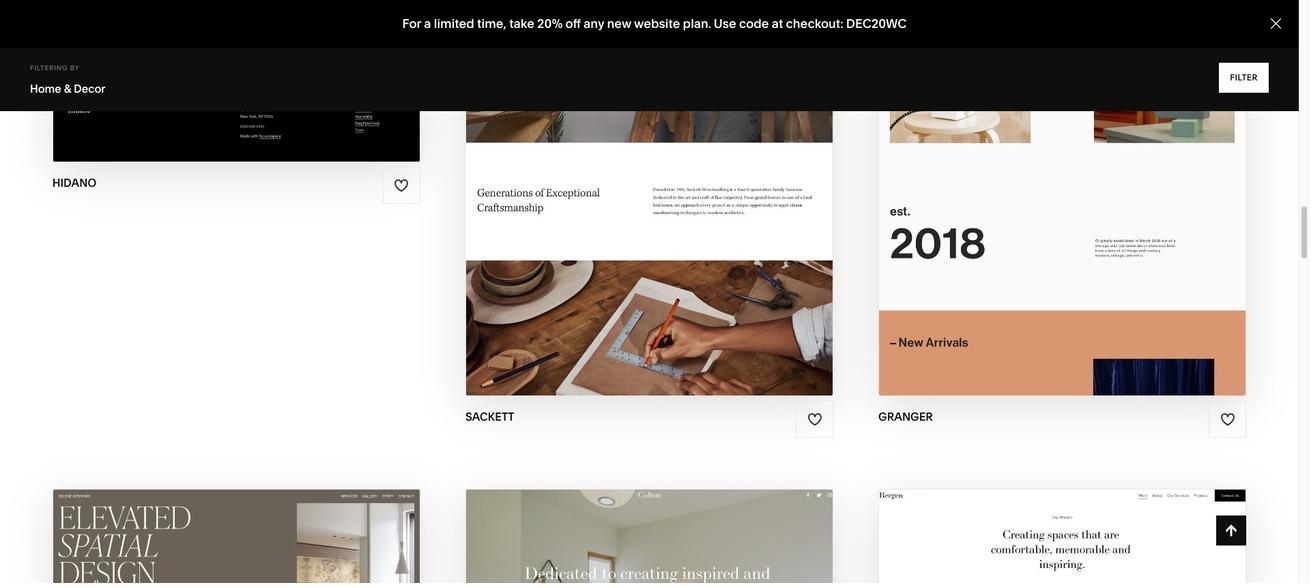 Task type: describe. For each thing, give the bounding box(es) containing it.
any
[[584, 16, 605, 32]]

with for granger
[[1025, 125, 1060, 141]]

granger image
[[880, 0, 1246, 396]]

preview for preview sackett
[[588, 152, 648, 167]]

start for preview granger
[[981, 125, 1022, 141]]

code
[[740, 16, 769, 32]]

home & decor
[[30, 82, 106, 96]]

preview sackett link
[[588, 141, 712, 179]]

add hidano to your favorites list image
[[394, 178, 409, 193]]

plan.
[[683, 16, 712, 32]]

by
[[70, 64, 80, 72]]

sackett inside button
[[654, 125, 714, 141]]

start with granger
[[981, 125, 1131, 141]]

add sackett to your favorites list image
[[808, 412, 823, 427]]

for a limited time, take 20% off any new website plan. use code at checkout: dec20wc
[[403, 16, 907, 32]]

colton image
[[466, 490, 833, 584]]

at
[[772, 16, 784, 32]]

granger inside 'button'
[[1064, 125, 1131, 141]]

dec20wc
[[847, 16, 907, 32]]

new
[[607, 16, 632, 32]]

filter
[[1231, 72, 1259, 83]]

website
[[634, 16, 680, 32]]

filtering by
[[30, 64, 80, 72]]

2 vertical spatial sackett
[[466, 411, 515, 424]]

1 vertical spatial sackett
[[651, 152, 712, 167]]

preview granger link
[[998, 141, 1128, 179]]

20%
[[538, 16, 563, 32]]

use
[[714, 16, 737, 32]]

checkout:
[[786, 16, 844, 32]]

a
[[424, 16, 431, 32]]



Task type: locate. For each thing, give the bounding box(es) containing it.
bergen image
[[880, 490, 1246, 584]]

selene image
[[53, 490, 420, 584]]

preview down start with sackett
[[588, 152, 648, 167]]

preview for preview granger
[[998, 152, 1058, 167]]

2 vertical spatial granger
[[879, 411, 933, 424]]

hidano
[[52, 176, 96, 190]]

start with granger button
[[981, 114, 1145, 152]]

start up preview granger
[[981, 125, 1022, 141]]

with
[[615, 125, 650, 141], [1025, 125, 1060, 141]]

preview
[[588, 152, 648, 167], [998, 152, 1058, 167]]

start with colton image
[[711, 582, 726, 584]]

0 vertical spatial granger
[[1064, 125, 1131, 141]]

start inside button
[[571, 125, 612, 141]]

0 horizontal spatial start
[[571, 125, 612, 141]]

with up "preview sackett"
[[615, 125, 650, 141]]

0 horizontal spatial preview
[[588, 152, 648, 167]]

filter button
[[1220, 63, 1270, 93]]

hidano image
[[53, 0, 420, 162]]

add granger to your favorites list image
[[1221, 412, 1236, 427]]

preview sackett
[[588, 152, 712, 167]]

limited
[[434, 16, 475, 32]]

for
[[403, 16, 421, 32]]

with inside button
[[615, 125, 650, 141]]

with for sackett
[[615, 125, 650, 141]]

with inside 'button'
[[1025, 125, 1060, 141]]

start with sackett
[[571, 125, 714, 141]]

1 horizontal spatial with
[[1025, 125, 1060, 141]]

1 horizontal spatial start
[[981, 125, 1022, 141]]

1 horizontal spatial preview
[[998, 152, 1058, 167]]

start inside 'button'
[[981, 125, 1022, 141]]

with up preview granger
[[1025, 125, 1060, 141]]

start
[[571, 125, 612, 141], [981, 125, 1022, 141]]

home
[[30, 82, 61, 96]]

off
[[566, 16, 581, 32]]

2 start from the left
[[981, 125, 1022, 141]]

start up "preview sackett"
[[571, 125, 612, 141]]

1 preview from the left
[[588, 152, 648, 167]]

2 with from the left
[[1025, 125, 1060, 141]]

preview granger
[[998, 152, 1128, 167]]

time,
[[477, 16, 507, 32]]

0 vertical spatial sackett
[[654, 125, 714, 141]]

granger
[[1064, 125, 1131, 141], [1061, 152, 1128, 167], [879, 411, 933, 424]]

decor
[[74, 82, 106, 96]]

sackett image
[[466, 0, 833, 396]]

2 preview from the left
[[998, 152, 1058, 167]]

start with sackett button
[[571, 114, 728, 152]]

1 with from the left
[[615, 125, 650, 141]]

back to top image
[[1225, 524, 1240, 539]]

1 start from the left
[[571, 125, 612, 141]]

take
[[510, 16, 535, 32]]

preview down start with granger
[[998, 152, 1058, 167]]

1 vertical spatial granger
[[1061, 152, 1128, 167]]

sackett
[[654, 125, 714, 141], [651, 152, 712, 167], [466, 411, 515, 424]]

start for preview sackett
[[571, 125, 612, 141]]

&
[[64, 82, 71, 96]]

0 horizontal spatial with
[[615, 125, 650, 141]]

filtering
[[30, 64, 68, 72]]



Task type: vqa. For each thing, say whether or not it's contained in the screenshot.
'PREVIEW'
yes



